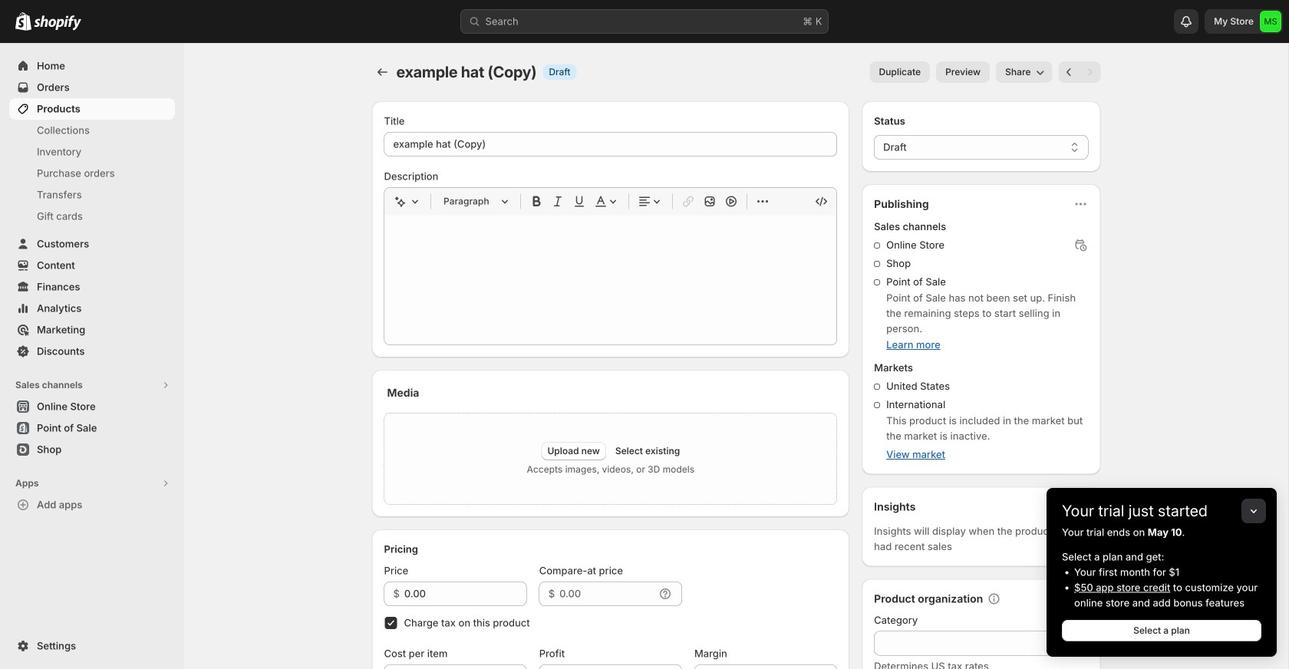 Task type: locate. For each thing, give the bounding box(es) containing it.
shopify image
[[15, 12, 31, 31]]

my store image
[[1260, 11, 1282, 32]]

None text field
[[874, 631, 1089, 656], [539, 665, 682, 669], [695, 665, 838, 669], [874, 631, 1089, 656], [539, 665, 682, 669], [695, 665, 838, 669]]

next image
[[1083, 64, 1098, 80]]



Task type: vqa. For each thing, say whether or not it's contained in the screenshot.
"0.00" text box
yes



Task type: describe. For each thing, give the bounding box(es) containing it.
Short sleeve t-shirt text field
[[384, 132, 838, 157]]

shopify image
[[34, 15, 81, 31]]

  text field
[[404, 582, 527, 606]]

0.00 text field
[[404, 665, 500, 669]]

  text field
[[560, 582, 655, 606]]



